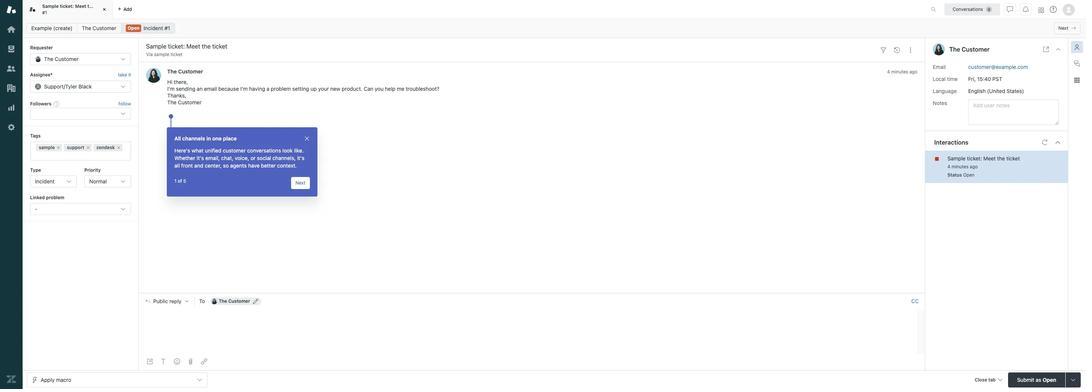 Task type: vqa. For each thing, say whether or not it's contained in the screenshot.
Lightless Magic
no



Task type: locate. For each thing, give the bounding box(es) containing it.
1 horizontal spatial next
[[1059, 25, 1069, 31]]

sample for sample ticket: meet the ticket #1
[[42, 3, 59, 9]]

sample
[[42, 3, 59, 9], [948, 155, 966, 161]]

1 horizontal spatial sample
[[948, 155, 966, 161]]

open inside the secondary element
[[128, 25, 139, 31]]

4 inside sample ticket: meet the ticket 4 minutes ago status open
[[948, 164, 951, 169]]

it
[[128, 72, 131, 78]]

close image
[[1055, 46, 1061, 52], [304, 136, 310, 142]]

2 vertical spatial ticket
[[1007, 155, 1020, 161]]

having
[[249, 86, 265, 92]]

4 minutes ago
[[887, 69, 918, 75]]

2 horizontal spatial ticket
[[1007, 155, 1020, 161]]

0 vertical spatial open
[[128, 25, 139, 31]]

the
[[82, 25, 91, 31], [950, 46, 960, 53], [167, 68, 177, 75], [167, 99, 177, 106], [219, 298, 227, 304]]

0 horizontal spatial ago
[[910, 69, 918, 75]]

all
[[174, 162, 180, 169]]

0 horizontal spatial 4
[[887, 69, 890, 75]]

meet for sample ticket: meet the ticket 4 minutes ago status open
[[984, 155, 996, 161]]

0 vertical spatial the
[[87, 3, 95, 9]]

0 horizontal spatial meet
[[75, 3, 86, 9]]

what
[[192, 147, 203, 154]]

minutes down 'events' icon
[[891, 69, 908, 75]]

1 horizontal spatial open
[[963, 172, 975, 178]]

(create)
[[53, 25, 72, 31]]

next inside button
[[1059, 25, 1069, 31]]

next
[[1059, 25, 1069, 31], [296, 180, 305, 186]]

the customer link up there,
[[167, 68, 203, 75]]

sample inside sample ticket: meet the ticket 4 minutes ago status open
[[948, 155, 966, 161]]

ticket: for sample ticket: meet the ticket 4 minutes ago status open
[[967, 155, 982, 161]]

type
[[30, 167, 41, 173]]

meet inside sample ticket: meet the ticket 4 minutes ago status open
[[984, 155, 996, 161]]

sample ticket: meet the ticket 4 minutes ago status open
[[948, 155, 1020, 178]]

one
[[212, 135, 222, 142]]

open
[[128, 25, 139, 31], [963, 172, 975, 178], [1043, 376, 1057, 383]]

next button
[[1054, 22, 1081, 34], [291, 177, 310, 189]]

0 horizontal spatial i'm
[[167, 86, 175, 92]]

0 horizontal spatial the customer link
[[77, 23, 121, 34]]

the for sample ticket: meet the ticket 4 minutes ago status open
[[997, 155, 1005, 161]]

sample inside sample ticket: meet the ticket #1
[[42, 3, 59, 9]]

minutes up "status"
[[952, 164, 969, 169]]

help
[[385, 86, 396, 92]]

interactions
[[935, 139, 969, 146]]

1 horizontal spatial meet
[[984, 155, 996, 161]]

i'm down hi
[[167, 86, 175, 92]]

0 vertical spatial sample
[[42, 3, 59, 9]]

as
[[1036, 376, 1042, 383]]

cc button
[[912, 298, 919, 305]]

sending
[[176, 86, 195, 92]]

4 minutes ago text field
[[887, 69, 918, 75]]

1 horizontal spatial 4
[[948, 164, 951, 169]]

have
[[248, 162, 260, 169]]

it's up the and
[[197, 155, 204, 161]]

4 minutes ago text field
[[948, 164, 978, 169]]

next button down context.
[[291, 177, 310, 189]]

ticket: inside sample ticket: meet the ticket 4 minutes ago status open
[[967, 155, 982, 161]]

1 horizontal spatial minutes
[[952, 164, 969, 169]]

ticket:
[[60, 3, 74, 9], [967, 155, 982, 161]]

organizations image
[[6, 83, 16, 93]]

format text image
[[160, 359, 166, 365]]

1 vertical spatial ticket:
[[967, 155, 982, 161]]

zendesk image
[[6, 374, 16, 384]]

normal button
[[84, 176, 131, 188]]

sample up 4 minutes ago text box
[[948, 155, 966, 161]]

submit
[[1017, 376, 1035, 383]]

1 horizontal spatial the customer link
[[167, 68, 203, 75]]

0 vertical spatial minutes
[[891, 69, 908, 75]]

so
[[223, 162, 229, 169]]

1 vertical spatial 4
[[948, 164, 951, 169]]

admin image
[[6, 122, 16, 132]]

normal
[[89, 178, 107, 185]]

i'm left having
[[240, 86, 248, 92]]

the for sample ticket: meet the ticket #1
[[87, 3, 95, 9]]

customer down close icon
[[93, 25, 116, 31]]

it's down "like." at left top
[[297, 155, 305, 161]]

i'm
[[167, 86, 175, 92], [240, 86, 248, 92]]

0 horizontal spatial ticket:
[[60, 3, 74, 9]]

view more details image
[[1043, 46, 1049, 52]]

problem right a
[[271, 86, 291, 92]]

incident button
[[30, 176, 77, 188]]

1 vertical spatial ago
[[970, 164, 978, 169]]

setting
[[292, 86, 309, 92]]

meet inside sample ticket: meet the ticket #1
[[75, 3, 86, 9]]

0 horizontal spatial sample
[[42, 3, 59, 9]]

local
[[933, 76, 946, 82]]

customer left 'edit user' image
[[228, 298, 250, 304]]

1 vertical spatial open
[[963, 172, 975, 178]]

minutes
[[891, 69, 908, 75], [952, 164, 969, 169]]

the down sample ticket: meet the ticket #1
[[82, 25, 91, 31]]

thanks,
[[167, 92, 186, 99]]

ticket inside sample ticket: meet the ticket #1
[[96, 3, 108, 9]]

the down thanks,
[[167, 99, 177, 106]]

tab containing sample ticket: meet the ticket
[[23, 0, 113, 19]]

0 horizontal spatial close image
[[304, 136, 310, 142]]

next inside 1 of 5 next
[[296, 180, 305, 186]]

0 horizontal spatial minutes
[[891, 69, 908, 75]]

here's
[[174, 147, 190, 154]]

voice,
[[235, 155, 249, 161]]

1 horizontal spatial next button
[[1054, 22, 1081, 34]]

1 it's from the left
[[197, 155, 204, 161]]

the customer
[[82, 25, 116, 31], [950, 46, 990, 53], [167, 68, 203, 75], [219, 298, 250, 304]]

status
[[948, 172, 962, 178]]

ticket for sample ticket: meet the ticket #1
[[96, 3, 108, 9]]

customer up there,
[[178, 68, 203, 75]]

ticket: up 4 minutes ago text box
[[967, 155, 982, 161]]

ticket: for sample ticket: meet the ticket #1
[[60, 3, 74, 9]]

sample
[[154, 52, 169, 57]]

ticket inside sample ticket: meet the ticket 4 minutes ago status open
[[1007, 155, 1020, 161]]

fri,
[[968, 76, 976, 82]]

troubleshoot?
[[406, 86, 439, 92]]

the right user icon at right
[[950, 46, 960, 53]]

the customer inside the secondary element
[[82, 25, 116, 31]]

1 horizontal spatial problem
[[271, 86, 291, 92]]

1 horizontal spatial ago
[[970, 164, 978, 169]]

4
[[887, 69, 890, 75], [948, 164, 951, 169]]

1 vertical spatial close image
[[304, 136, 310, 142]]

0 horizontal spatial next button
[[291, 177, 310, 189]]

problem
[[271, 86, 291, 92], [46, 195, 64, 200]]

1 vertical spatial next button
[[291, 177, 310, 189]]

linked
[[30, 195, 45, 200]]

events image
[[894, 47, 900, 53]]

2 horizontal spatial open
[[1043, 376, 1057, 383]]

the customer link down close icon
[[77, 23, 121, 34]]

1 vertical spatial sample
[[948, 155, 966, 161]]

in
[[206, 135, 211, 142]]

the inside sample ticket: meet the ticket 4 minutes ago status open
[[997, 155, 1005, 161]]

0 vertical spatial ticket:
[[60, 3, 74, 9]]

customer up the customer@example.com at the top right of the page
[[962, 46, 990, 53]]

1 vertical spatial next
[[296, 180, 305, 186]]

views image
[[6, 44, 16, 54]]

0 vertical spatial ago
[[910, 69, 918, 75]]

the customer down close icon
[[82, 25, 116, 31]]

priority
[[84, 167, 101, 173]]

1 vertical spatial the
[[997, 155, 1005, 161]]

Subject field
[[145, 42, 875, 51]]

ticket: inside sample ticket: meet the ticket #1
[[60, 3, 74, 9]]

via sample ticket
[[146, 52, 182, 57]]

the inside sample ticket: meet the ticket #1
[[87, 3, 95, 9]]

conversations button
[[945, 3, 1000, 15]]

1 horizontal spatial i'm
[[240, 86, 248, 92]]

1 horizontal spatial ticket:
[[967, 155, 982, 161]]

1 vertical spatial minutes
[[952, 164, 969, 169]]

1 horizontal spatial close image
[[1055, 46, 1061, 52]]

problem down incident popup button
[[46, 195, 64, 200]]

0 vertical spatial ticket
[[96, 3, 108, 9]]

0 vertical spatial meet
[[75, 3, 86, 9]]

0 horizontal spatial the
[[87, 3, 95, 9]]

0 horizontal spatial next
[[296, 180, 305, 186]]

1 vertical spatial meet
[[984, 155, 996, 161]]

0 vertical spatial next
[[1059, 25, 1069, 31]]

1 vertical spatial problem
[[46, 195, 64, 200]]

next button up customer context image
[[1054, 22, 1081, 34]]

hi there, i'm sending an email because i'm having a problem setting up your new product. can you help me troubleshoot? thanks, the customer
[[167, 79, 439, 106]]

apps image
[[1074, 77, 1080, 83]]

ticket: up the (create)
[[60, 3, 74, 9]]

1 horizontal spatial it's
[[297, 155, 305, 161]]

context.
[[277, 162, 297, 169]]

customers image
[[6, 64, 16, 73]]

0 horizontal spatial open
[[128, 25, 139, 31]]

0 vertical spatial close image
[[1055, 46, 1061, 52]]

customer down sending
[[178, 99, 202, 106]]

the up hi
[[167, 68, 177, 75]]

insert emojis image
[[174, 359, 180, 365]]

1
[[174, 178, 176, 184]]

0 horizontal spatial it's
[[197, 155, 204, 161]]

1 vertical spatial ticket
[[171, 52, 182, 57]]

meet
[[75, 3, 86, 9], [984, 155, 996, 161]]

0 horizontal spatial ticket
[[96, 3, 108, 9]]

close image inside all channels in one place dialog
[[304, 136, 310, 142]]

meet for sample ticket: meet the ticket #1
[[75, 3, 86, 9]]

5
[[183, 178, 186, 184]]

0 vertical spatial problem
[[271, 86, 291, 92]]

whether
[[174, 155, 195, 161]]

local time
[[933, 76, 958, 82]]

tab
[[23, 0, 113, 19]]

1 horizontal spatial the
[[997, 155, 1005, 161]]

example (create)
[[31, 25, 72, 31]]

1 horizontal spatial ticket
[[171, 52, 182, 57]]

ago inside sample ticket: meet the ticket 4 minutes ago status open
[[970, 164, 978, 169]]

sample up #1
[[42, 3, 59, 9]]

ago
[[910, 69, 918, 75], [970, 164, 978, 169]]



Task type: describe. For each thing, give the bounding box(es) containing it.
2 i'm from the left
[[240, 86, 248, 92]]

tabs tab list
[[23, 0, 923, 19]]

ticket for sample ticket: meet the ticket 4 minutes ago status open
[[1007, 155, 1020, 161]]

follow
[[118, 101, 131, 107]]

can
[[364, 86, 373, 92]]

submit as open
[[1017, 376, 1057, 383]]

language
[[933, 88, 957, 94]]

minutes inside sample ticket: meet the ticket 4 minutes ago status open
[[952, 164, 969, 169]]

because
[[218, 86, 239, 92]]

problem inside hi there, i'm sending an email because i'm having a problem setting up your new product. can you help me troubleshoot? thanks, the customer
[[271, 86, 291, 92]]

avatar image
[[146, 68, 161, 83]]

email,
[[205, 155, 220, 161]]

all channels in one place
[[174, 135, 237, 142]]

(united
[[987, 88, 1005, 94]]

zendesk support image
[[6, 5, 16, 15]]

close image
[[101, 6, 108, 13]]

the customer up "fri,"
[[950, 46, 990, 53]]

draft mode image
[[147, 359, 153, 365]]

customer inside hi there, i'm sending an email because i'm having a problem setting up your new product. can you help me troubleshoot? thanks, the customer
[[178, 99, 202, 106]]

0 horizontal spatial problem
[[46, 195, 64, 200]]

your
[[318, 86, 329, 92]]

there,
[[174, 79, 188, 85]]

get started image
[[6, 24, 16, 34]]

channels,
[[273, 155, 296, 161]]

the inside hi there, i'm sending an email because i'm having a problem setting up your new product. can you help me troubleshoot? thanks, the customer
[[167, 99, 177, 106]]

english (united states)
[[968, 88, 1024, 94]]

2 vertical spatial open
[[1043, 376, 1057, 383]]

add link (cmd k) image
[[201, 359, 207, 365]]

or
[[251, 155, 256, 161]]

email
[[933, 63, 946, 70]]

product.
[[342, 86, 362, 92]]

cc
[[912, 298, 919, 304]]

agents
[[230, 162, 247, 169]]

channels
[[182, 135, 205, 142]]

the customer right customer@example.com image
[[219, 298, 250, 304]]

customer@example.com
[[968, 63, 1028, 70]]

of
[[178, 178, 182, 184]]

hi
[[167, 79, 172, 85]]

0 vertical spatial the customer link
[[77, 23, 121, 34]]

email
[[204, 86, 217, 92]]

time
[[947, 76, 958, 82]]

incident
[[35, 178, 55, 185]]

take it button
[[118, 71, 131, 79]]

and
[[194, 162, 203, 169]]

open link
[[121, 23, 175, 34]]

conversations
[[953, 6, 983, 12]]

all channels in one place dialog
[[167, 127, 318, 197]]

sample for sample ticket: meet the ticket 4 minutes ago status open
[[948, 155, 966, 161]]

example (create) button
[[26, 23, 77, 34]]

states)
[[1007, 88, 1024, 94]]

example
[[31, 25, 52, 31]]

to
[[199, 298, 205, 304]]

better
[[261, 162, 276, 169]]

an
[[197, 86, 203, 92]]

a
[[267, 86, 269, 92]]

conversations
[[247, 147, 281, 154]]

center,
[[205, 162, 222, 169]]

0 vertical spatial 4
[[887, 69, 890, 75]]

user image
[[933, 43, 945, 55]]

unified
[[205, 147, 221, 154]]

customer
[[223, 147, 246, 154]]

look
[[282, 147, 293, 154]]

here's what unified customer conversations look like. whether it's email, chat, voice, or social channels, it's all front and center, so agents have better context.
[[174, 147, 305, 169]]

english
[[968, 88, 986, 94]]

follow button
[[118, 101, 131, 107]]

#1
[[42, 10, 47, 15]]

the right customer@example.com image
[[219, 298, 227, 304]]

the customer up there,
[[167, 68, 203, 75]]

1 of 5 next
[[174, 178, 305, 186]]

open inside sample ticket: meet the ticket 4 minutes ago status open
[[963, 172, 975, 178]]

next button inside all channels in one place dialog
[[291, 177, 310, 189]]

take it
[[118, 72, 131, 78]]

add attachment image
[[188, 359, 194, 365]]

me
[[397, 86, 404, 92]]

edit user image
[[253, 299, 258, 304]]

like.
[[294, 147, 304, 154]]

zendesk products image
[[1039, 7, 1044, 13]]

1 vertical spatial the customer link
[[167, 68, 203, 75]]

0 vertical spatial next button
[[1054, 22, 1081, 34]]

pst
[[993, 76, 1003, 82]]

all
[[174, 135, 181, 142]]

up
[[311, 86, 317, 92]]

place
[[223, 135, 237, 142]]

get help image
[[1050, 6, 1057, 13]]

main element
[[0, 0, 23, 389]]

customer context image
[[1074, 44, 1080, 50]]

linked problem
[[30, 195, 64, 200]]

social
[[257, 155, 271, 161]]

take
[[118, 72, 127, 78]]

secondary element
[[23, 21, 1086, 36]]

fri, 15:40 pst
[[968, 76, 1003, 82]]

via
[[146, 52, 153, 57]]

Add user notes text field
[[968, 99, 1059, 125]]

reporting image
[[6, 103, 16, 113]]

customer@example.com image
[[211, 298, 217, 304]]

new
[[330, 86, 340, 92]]

2 it's from the left
[[297, 155, 305, 161]]

15:40
[[978, 76, 991, 82]]

you
[[375, 86, 384, 92]]

1 i'm from the left
[[167, 86, 175, 92]]

chat,
[[221, 155, 233, 161]]

notes
[[933, 100, 947, 106]]

customer inside the secondary element
[[93, 25, 116, 31]]

front
[[181, 162, 193, 169]]



